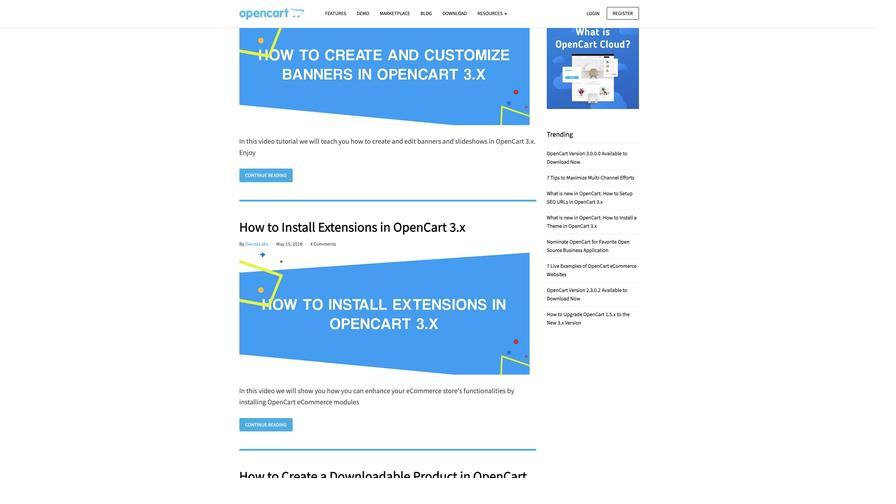 Task type: vqa. For each thing, say whether or not it's contained in the screenshot.
Features link
yes



Task type: locate. For each thing, give the bounding box(es) containing it.
a
[[634, 214, 637, 221]]

0 vertical spatial ecommerce
[[610, 263, 637, 269]]

to inside in this video tutorial we will teach you how to create and edit banners and slideshows in opencart 3.x. enjoy
[[365, 137, 371, 146]]

business
[[563, 247, 582, 254]]

0 vertical spatial reading
[[268, 172, 287, 179]]

functionalities
[[464, 386, 506, 395]]

1 vertical spatial 7
[[547, 263, 549, 269]]

1 available from the top
[[602, 150, 622, 157]]

to up the on the right bottom of the page
[[623, 287, 627, 293]]

how up new
[[547, 311, 557, 318]]

how inside what is new in opencart: how to setup seo urls in opencart 3.x
[[603, 190, 613, 197]]

maximize
[[566, 174, 587, 181]]

this inside in this video we will show you how you can enhance your ecommerce store's functionalities by installing opencart ecommerce modules
[[246, 386, 257, 395]]

open
[[618, 238, 630, 245]]

ecommerce right your
[[406, 386, 442, 395]]

and left edit
[[392, 137, 403, 146]]

version for 2.3.0.2
[[569, 287, 585, 293]]

how inside "how to upgrade opencart 1.5.x to the new 3.x version"
[[547, 311, 557, 318]]

2 this from the top
[[246, 386, 257, 395]]

0 horizontal spatial will
[[286, 386, 296, 395]]

version inside opencart version 2.3.0.2 available to download now
[[569, 287, 585, 293]]

1 horizontal spatial install
[[620, 214, 633, 221]]

you right show
[[315, 386, 326, 395]]

opencart version 3.0.0.0 available to download now
[[547, 150, 627, 165]]

0 horizontal spatial and
[[392, 137, 403, 146]]

is inside what is new in opencart: how to install a theme in opencart 3.x
[[559, 214, 563, 221]]

3.x
[[597, 198, 603, 205], [449, 219, 465, 235], [590, 223, 597, 229], [558, 319, 564, 326]]

1 video from the top
[[259, 137, 275, 146]]

1 vertical spatial continue
[[245, 422, 267, 428]]

continue reading
[[245, 172, 287, 179], [245, 422, 287, 428]]

7
[[547, 174, 549, 181], [547, 263, 549, 269]]

we inside in this video tutorial we will teach you how to create and edit banners and slideshows in opencart 3.x. enjoy
[[299, 137, 308, 146]]

how left create
[[351, 137, 363, 146]]

by
[[239, 241, 244, 247]]

available right 2.3.0.2
[[602, 287, 622, 293]]

what up seo
[[547, 190, 558, 197]]

4 comments
[[310, 241, 336, 247]]

opencart: down what is new in opencart: how to setup seo urls in opencart 3.x
[[579, 214, 602, 221]]

new inside what is new in opencart: how to install a theme in opencart 3.x
[[564, 214, 573, 221]]

opencart:
[[579, 190, 602, 197], [579, 214, 602, 221]]

7 for 7 live examples of opencart ecommerce websites
[[547, 263, 549, 269]]

download inside opencart version 2.3.0.2 available to download now
[[547, 295, 569, 302]]

tips
[[550, 174, 560, 181]]

2 is from the top
[[559, 214, 563, 221]]

install inside what is new in opencart: how to install a theme in opencart 3.x
[[620, 214, 633, 221]]

in inside in this video we will show you how you can enhance your ecommerce store's functionalities by installing opencart ecommerce modules
[[239, 386, 245, 395]]

opencart: for theme
[[579, 214, 602, 221]]

3.x inside "how to upgrade opencart 1.5.x to the new 3.x version"
[[558, 319, 564, 326]]

1 7 from the top
[[547, 174, 549, 181]]

what for what is new in opencart: how to install a theme in opencart 3.x
[[547, 214, 558, 221]]

1 horizontal spatial ecommerce
[[406, 386, 442, 395]]

features link
[[320, 7, 352, 20]]

15,
[[286, 241, 292, 247]]

2 opencart: from the top
[[579, 214, 602, 221]]

7 left tips
[[547, 174, 549, 181]]

theme
[[547, 223, 562, 229]]

2 video from the top
[[259, 386, 275, 395]]

2 vertical spatial download
[[547, 295, 569, 302]]

install up 2018
[[281, 219, 315, 235]]

2 in from the top
[[239, 386, 245, 395]]

1 what from the top
[[547, 190, 558, 197]]

and right banners at top
[[442, 137, 454, 146]]

1 vertical spatial download
[[547, 159, 569, 165]]

how up the modules
[[327, 386, 340, 395]]

install
[[620, 214, 633, 221], [281, 219, 315, 235]]

install left a on the top of the page
[[620, 214, 633, 221]]

demo
[[357, 10, 369, 16]]

1 vertical spatial continue reading link
[[239, 418, 293, 432]]

0 vertical spatial opencart:
[[579, 190, 602, 197]]

opencart: inside what is new in opencart: how to install a theme in opencart 3.x
[[579, 214, 602, 221]]

2 7 from the top
[[547, 263, 549, 269]]

1 vertical spatial ecommerce
[[406, 386, 442, 395]]

ecommerce inside 7 live examples of opencart ecommerce websites
[[610, 263, 637, 269]]

is inside what is new in opencart: how to setup seo urls in opencart 3.x
[[559, 190, 563, 197]]

1 horizontal spatial how
[[351, 137, 363, 146]]

opencart: inside what is new in opencart: how to setup seo urls in opencart 3.x
[[579, 190, 602, 197]]

continue reading link down installing
[[239, 418, 293, 432]]

now up upgrade
[[570, 295, 580, 302]]

7 inside 7 live examples of opencart ecommerce websites
[[547, 263, 549, 269]]

now inside opencart version 2.3.0.2 available to download now
[[570, 295, 580, 302]]

store's
[[443, 386, 462, 395]]

continue down enjoy
[[245, 172, 267, 179]]

now up maximize on the top of the page
[[570, 159, 580, 165]]

what
[[547, 190, 558, 197], [547, 214, 558, 221]]

how to install extensions in opencart 3.x link
[[239, 219, 536, 235]]

1 vertical spatial how
[[327, 386, 340, 395]]

paypal blog image
[[547, 0, 639, 10]]

version down upgrade
[[565, 319, 581, 326]]

1 in from the top
[[239, 137, 245, 146]]

to left the on the right bottom of the page
[[617, 311, 621, 318]]

0 vertical spatial 7
[[547, 174, 549, 181]]

this
[[246, 137, 257, 146], [246, 386, 257, 395]]

demo link
[[352, 7, 374, 20]]

0 vertical spatial we
[[299, 137, 308, 146]]

2 what from the top
[[547, 214, 558, 221]]

in up installing
[[239, 386, 245, 395]]

0 vertical spatial will
[[309, 137, 319, 146]]

2 available from the top
[[602, 287, 622, 293]]

we right tutorial
[[299, 137, 308, 146]]

download right "blog" at the left of page
[[442, 10, 467, 16]]

1 horizontal spatial we
[[299, 137, 308, 146]]

opencart - blog image
[[239, 7, 304, 20]]

1 now from the top
[[570, 159, 580, 165]]

1 vertical spatial opencart:
[[579, 214, 602, 221]]

available right 3.0.0.0
[[602, 150, 622, 157]]

will
[[309, 137, 319, 146], [286, 386, 296, 395]]

reading
[[268, 172, 287, 179], [268, 422, 287, 428]]

you up the modules
[[341, 386, 352, 395]]

how to create and customize banners in opencart 3.x image
[[239, 3, 529, 125]]

1 vertical spatial will
[[286, 386, 296, 395]]

1 vertical spatial in
[[239, 386, 245, 395]]

0 horizontal spatial how
[[327, 386, 340, 395]]

1.5.x
[[606, 311, 616, 318]]

video inside in this video we will show you how you can enhance your ecommerce store's functionalities by installing opencart ecommerce modules
[[259, 386, 275, 395]]

1 vertical spatial continue reading
[[245, 422, 287, 428]]

teach
[[321, 137, 337, 146]]

7 live examples of opencart ecommerce websites
[[547, 263, 637, 278]]

0 vertical spatial continue
[[245, 172, 267, 179]]

banners
[[417, 137, 441, 146]]

can
[[353, 386, 364, 395]]

application
[[583, 247, 608, 254]]

version left 3.0.0.0
[[569, 150, 585, 157]]

this inside in this video tutorial we will teach you how to create and edit banners and slideshows in opencart 3.x. enjoy
[[246, 137, 257, 146]]

to left the setup
[[614, 190, 619, 197]]

ecommerce down open
[[610, 263, 637, 269]]

we inside in this video we will show you how you can enhance your ecommerce store's functionalities by installing opencart ecommerce modules
[[276, 386, 285, 395]]

in inside in this video tutorial we will teach you how to create and edit banners and slideshows in opencart 3.x. enjoy
[[489, 137, 494, 146]]

new
[[564, 190, 573, 197], [564, 214, 573, 221]]

1 vertical spatial now
[[570, 295, 580, 302]]

1 continue reading link from the top
[[239, 169, 293, 182]]

enhance
[[365, 386, 390, 395]]

this up enjoy
[[246, 137, 257, 146]]

0 vertical spatial version
[[569, 150, 585, 157]]

to left a on the top of the page
[[614, 214, 619, 221]]

1 vertical spatial new
[[564, 214, 573, 221]]

how
[[603, 190, 613, 197], [603, 214, 613, 221], [239, 219, 265, 235], [547, 311, 557, 318]]

1 horizontal spatial and
[[442, 137, 454, 146]]

video for tutorial
[[259, 137, 275, 146]]

will left show
[[286, 386, 296, 395]]

0 vertical spatial in
[[239, 137, 245, 146]]

0 vertical spatial this
[[246, 137, 257, 146]]

will inside in this video tutorial we will teach you how to create and edit banners and slideshows in opencart 3.x. enjoy
[[309, 137, 319, 146]]

1 is from the top
[[559, 190, 563, 197]]

1 vertical spatial what
[[547, 214, 558, 221]]

is up urls
[[559, 190, 563, 197]]

how up favorite
[[603, 214, 613, 221]]

in this video tutorial we will teach you how to create and edit banners and slideshows in opencart 3.x. enjoy
[[239, 137, 535, 157]]

1 continue reading from the top
[[245, 172, 287, 179]]

we
[[299, 137, 308, 146], [276, 386, 285, 395]]

1 vertical spatial is
[[559, 214, 563, 221]]

new down urls
[[564, 214, 573, 221]]

0 vertical spatial continue reading link
[[239, 169, 293, 182]]

2 now from the top
[[570, 295, 580, 302]]

1 opencart: from the top
[[579, 190, 602, 197]]

continue
[[245, 172, 267, 179], [245, 422, 267, 428]]

0 vertical spatial new
[[564, 190, 573, 197]]

0 vertical spatial now
[[570, 159, 580, 165]]

7 left live at the right of the page
[[547, 263, 549, 269]]

now for 2.3.0.2
[[570, 295, 580, 302]]

now inside opencart version 3.0.0.0 available to download now
[[570, 159, 580, 165]]

opencart: down 7 tips to maximize multi-channel efforts link
[[579, 190, 602, 197]]

how
[[351, 137, 363, 146], [327, 386, 340, 395]]

1 new from the top
[[564, 190, 573, 197]]

may
[[276, 241, 285, 247]]

may 15, 2018
[[276, 241, 302, 247]]

multi-
[[588, 174, 601, 181]]

blog link
[[415, 7, 437, 20]]

opencart inside what is new in opencart: how to setup seo urls in opencart 3.x
[[574, 198, 595, 205]]

is
[[559, 190, 563, 197], [559, 214, 563, 221]]

opencart inside opencart version 3.0.0.0 available to download now
[[547, 150, 568, 157]]

0 vertical spatial what
[[547, 190, 558, 197]]

websites
[[547, 271, 566, 278]]

how to upgrade opencart 1.5.x to the new 3.x version link
[[547, 311, 630, 326]]

continue reading down installing
[[245, 422, 287, 428]]

7 tips to maximize multi-channel efforts link
[[547, 174, 634, 181]]

resources link
[[472, 7, 512, 20]]

1 continue from the top
[[245, 172, 267, 179]]

version for 3.0.0.0
[[569, 150, 585, 157]]

we left show
[[276, 386, 285, 395]]

how inside in this video we will show you how you can enhance your ecommerce store's functionalities by installing opencart ecommerce modules
[[327, 386, 340, 395]]

video left tutorial
[[259, 137, 275, 146]]

continue reading link
[[239, 169, 293, 182], [239, 418, 293, 432]]

available inside opencart version 3.0.0.0 available to download now
[[602, 150, 622, 157]]

you right "teach" at left top
[[338, 137, 349, 146]]

version
[[569, 150, 585, 157], [569, 287, 585, 293], [565, 319, 581, 326]]

ecommerce
[[610, 263, 637, 269], [406, 386, 442, 395], [297, 397, 332, 406]]

download up tips
[[547, 159, 569, 165]]

to left create
[[365, 137, 371, 146]]

download inside opencart version 3.0.0.0 available to download now
[[547, 159, 569, 165]]

this for in this video tutorial we will teach you how to create and edit banners and slideshows in opencart 3.x. enjoy
[[246, 137, 257, 146]]

1 vertical spatial reading
[[268, 422, 287, 428]]

2 vertical spatial version
[[565, 319, 581, 326]]

2 horizontal spatial ecommerce
[[610, 263, 637, 269]]

in for in this video we will show you how you can enhance your ecommerce store's functionalities by installing opencart ecommerce modules
[[239, 386, 245, 395]]

in inside in this video tutorial we will teach you how to create and edit banners and slideshows in opencart 3.x. enjoy
[[239, 137, 245, 146]]

setup
[[620, 190, 632, 197]]

enjoy
[[239, 148, 256, 157]]

tutorial
[[276, 137, 298, 146]]

0 vertical spatial is
[[559, 190, 563, 197]]

1 vertical spatial available
[[602, 287, 622, 293]]

available inside opencart version 2.3.0.2 available to download now
[[602, 287, 622, 293]]

1 vertical spatial we
[[276, 386, 285, 395]]

2 continue reading from the top
[[245, 422, 287, 428]]

will left "teach" at left top
[[309, 137, 319, 146]]

1 reading from the top
[[268, 172, 287, 179]]

available for 2.3.0.2
[[602, 287, 622, 293]]

0 vertical spatial how
[[351, 137, 363, 146]]

7 for 7 tips to maximize multi-channel efforts
[[547, 174, 549, 181]]

1 vertical spatial version
[[569, 287, 585, 293]]

continue reading link down enjoy
[[239, 169, 293, 182]]

for
[[592, 238, 598, 245]]

to inside opencart version 2.3.0.2 available to download now
[[623, 287, 627, 293]]

new up urls
[[564, 190, 573, 197]]

video inside in this video tutorial we will teach you how to create and edit banners and slideshows in opencart 3.x. enjoy
[[259, 137, 275, 146]]

register
[[613, 10, 633, 16]]

1 this from the top
[[246, 137, 257, 146]]

to left upgrade
[[558, 311, 562, 318]]

is for theme
[[559, 214, 563, 221]]

how down channel
[[603, 190, 613, 197]]

live
[[550, 263, 559, 269]]

download for opencart version 3.0.0.0 available to download now
[[547, 159, 569, 165]]

what inside what is new in opencart: how to install a theme in opencart 3.x
[[547, 214, 558, 221]]

0 vertical spatial continue reading
[[245, 172, 287, 179]]

new for urls
[[564, 190, 573, 197]]

version left 2.3.0.2
[[569, 287, 585, 293]]

0 vertical spatial available
[[602, 150, 622, 157]]

marketplace
[[380, 10, 410, 16]]

continue reading down enjoy
[[245, 172, 287, 179]]

to
[[365, 137, 371, 146], [623, 150, 627, 157], [561, 174, 565, 181], [614, 190, 619, 197], [614, 214, 619, 221], [267, 219, 279, 235], [623, 287, 627, 293], [558, 311, 562, 318], [617, 311, 621, 318]]

new inside what is new in opencart: how to setup seo urls in opencart 3.x
[[564, 190, 573, 197]]

now for 3.0.0.0
[[570, 159, 580, 165]]

in
[[239, 137, 245, 146], [239, 386, 245, 395]]

download up upgrade
[[547, 295, 569, 302]]

video up installing
[[259, 386, 275, 395]]

is up theme
[[559, 214, 563, 221]]

continue down installing
[[245, 422, 267, 428]]

opencart version 2.3.0.2 available to download now link
[[547, 287, 627, 302]]

to up efforts
[[623, 150, 627, 157]]

1 vertical spatial video
[[259, 386, 275, 395]]

0 horizontal spatial we
[[276, 386, 285, 395]]

7 tips to maximize multi-channel efforts
[[547, 174, 634, 181]]

2 vertical spatial ecommerce
[[297, 397, 332, 406]]

1 vertical spatial this
[[246, 386, 257, 395]]

1 horizontal spatial will
[[309, 137, 319, 146]]

opencart
[[496, 137, 524, 146], [547, 150, 568, 157], [574, 198, 595, 205], [393, 219, 447, 235], [568, 223, 589, 229], [569, 238, 591, 245], [588, 263, 609, 269], [547, 287, 568, 293], [583, 311, 604, 318], [267, 397, 296, 406]]

0 horizontal spatial ecommerce
[[297, 397, 332, 406]]

in up enjoy
[[239, 137, 245, 146]]

opencart inside 7 live examples of opencart ecommerce websites
[[588, 263, 609, 269]]

version inside opencart version 3.0.0.0 available to download now
[[569, 150, 585, 157]]

0 vertical spatial video
[[259, 137, 275, 146]]

what up theme
[[547, 214, 558, 221]]

2 continue from the top
[[245, 422, 267, 428]]

features
[[325, 10, 346, 16]]

opencart cloud image
[[547, 17, 639, 109]]

video for we
[[259, 386, 275, 395]]

what for what is new in opencart: how to setup seo urls in opencart 3.x
[[547, 190, 558, 197]]

what inside what is new in opencart: how to setup seo urls in opencart 3.x
[[547, 190, 558, 197]]

2 new from the top
[[564, 214, 573, 221]]

this up installing
[[246, 386, 257, 395]]

ecommerce down show
[[297, 397, 332, 406]]

4
[[310, 241, 313, 247]]



Task type: describe. For each thing, give the bounding box(es) containing it.
will inside in this video we will show you how you can enhance your ecommerce store's functionalities by installing opencart ecommerce modules
[[286, 386, 296, 395]]

to inside what is new in opencart: how to install a theme in opencart 3.x
[[614, 214, 619, 221]]

isenselabs link
[[245, 241, 268, 247]]

source
[[547, 247, 562, 254]]

what is new in opencart: how to install a theme in opencart 3.x
[[547, 214, 637, 229]]

to right tips
[[561, 174, 565, 181]]

to inside opencart version 3.0.0.0 available to download now
[[623, 150, 627, 157]]

nominate opencart for favorite open source business application link
[[547, 238, 630, 254]]

urls
[[557, 198, 568, 205]]

your
[[392, 386, 405, 395]]

new
[[547, 319, 557, 326]]

in for in this video tutorial we will teach you how to create and edit banners and slideshows in opencart 3.x. enjoy
[[239, 137, 245, 146]]

what is new in opencart: how to install a theme in opencart 3.x link
[[547, 214, 637, 229]]

to inside what is new in opencart: how to setup seo urls in opencart 3.x
[[614, 190, 619, 197]]

continue for 2nd continue reading link from the top
[[245, 422, 267, 428]]

continue for 2nd continue reading link from the bottom
[[245, 172, 267, 179]]

seo
[[547, 198, 556, 205]]

modules
[[334, 397, 359, 406]]

how up by isenselabs at the left of page
[[239, 219, 265, 235]]

favorite
[[599, 238, 617, 245]]

resources
[[477, 10, 504, 16]]

to up may at the left
[[267, 219, 279, 235]]

how to install extensions in opencart 3.x image
[[239, 253, 529, 375]]

opencart inside what is new in opencart: how to install a theme in opencart 3.x
[[568, 223, 589, 229]]

opencart inside nominate opencart for favorite open source business application
[[569, 238, 591, 245]]

blog
[[421, 10, 432, 16]]

marketplace link
[[374, 7, 415, 20]]

3.x inside what is new in opencart: how to install a theme in opencart 3.x
[[590, 223, 597, 229]]

2.3.0.2
[[586, 287, 601, 293]]

show
[[298, 386, 313, 395]]

upgrade
[[563, 311, 582, 318]]

how to upgrade opencart 1.5.x to the new 3.x version
[[547, 311, 630, 326]]

comments
[[314, 241, 336, 247]]

opencart version 3.0.0.0 available to download now link
[[547, 150, 627, 165]]

create
[[372, 137, 390, 146]]

by isenselabs
[[239, 241, 268, 247]]

installing
[[239, 397, 266, 406]]

you inside in this video tutorial we will teach you how to create and edit banners and slideshows in opencart 3.x. enjoy
[[338, 137, 349, 146]]

nominate
[[547, 238, 568, 245]]

new for theme
[[564, 214, 573, 221]]

available for 3.0.0.0
[[602, 150, 622, 157]]

register link
[[607, 7, 639, 20]]

opencart inside in this video we will show you how you can enhance your ecommerce store's functionalities by installing opencart ecommerce modules
[[267, 397, 296, 406]]

opencart inside opencart version 2.3.0.2 available to download now
[[547, 287, 568, 293]]

3.0.0.0
[[586, 150, 601, 157]]

1 and from the left
[[392, 137, 403, 146]]

download for opencart version 2.3.0.2 available to download now
[[547, 295, 569, 302]]

by
[[507, 386, 514, 395]]

this for in this video we will show you how you can enhance your ecommerce store's functionalities by installing opencart ecommerce modules
[[246, 386, 257, 395]]

what is new in opencart: how to setup seo urls in opencart 3.x link
[[547, 190, 632, 205]]

2 and from the left
[[442, 137, 454, 146]]

version inside "how to upgrade opencart 1.5.x to the new 3.x version"
[[565, 319, 581, 326]]

is for urls
[[559, 190, 563, 197]]

of
[[582, 263, 587, 269]]

examples
[[560, 263, 581, 269]]

2 continue reading link from the top
[[239, 418, 293, 432]]

what is new in opencart: how to setup seo urls in opencart 3.x
[[547, 190, 632, 205]]

edit
[[404, 137, 416, 146]]

trending
[[547, 130, 573, 139]]

the
[[622, 311, 630, 318]]

7 live examples of opencart ecommerce websites link
[[547, 263, 637, 278]]

nominate opencart for favorite open source business application
[[547, 238, 630, 254]]

opencart: for urls
[[579, 190, 602, 197]]

how inside what is new in opencart: how to install a theme in opencart 3.x
[[603, 214, 613, 221]]

channel
[[601, 174, 619, 181]]

opencart inside in this video tutorial we will teach you how to create and edit banners and slideshows in opencart 3.x. enjoy
[[496, 137, 524, 146]]

3.x inside what is new in opencart: how to setup seo urls in opencart 3.x
[[597, 198, 603, 205]]

how inside in this video tutorial we will teach you how to create and edit banners and slideshows in opencart 3.x. enjoy
[[351, 137, 363, 146]]

efforts
[[620, 174, 634, 181]]

2018
[[293, 241, 302, 247]]

3.x.
[[525, 137, 535, 146]]

login
[[587, 10, 600, 16]]

0 vertical spatial download
[[442, 10, 467, 16]]

download link
[[437, 7, 472, 20]]

isenselabs
[[245, 241, 268, 247]]

slideshows
[[455, 137, 487, 146]]

0 horizontal spatial install
[[281, 219, 315, 235]]

login link
[[581, 7, 606, 20]]

how to install extensions in opencart 3.x
[[239, 219, 465, 235]]

opencart version 2.3.0.2 available to download now
[[547, 287, 627, 302]]

2 reading from the top
[[268, 422, 287, 428]]

opencart inside "how to upgrade opencart 1.5.x to the new 3.x version"
[[583, 311, 604, 318]]

extensions
[[318, 219, 377, 235]]

in this video we will show you how you can enhance your ecommerce store's functionalities by installing opencart ecommerce modules
[[239, 386, 514, 406]]



